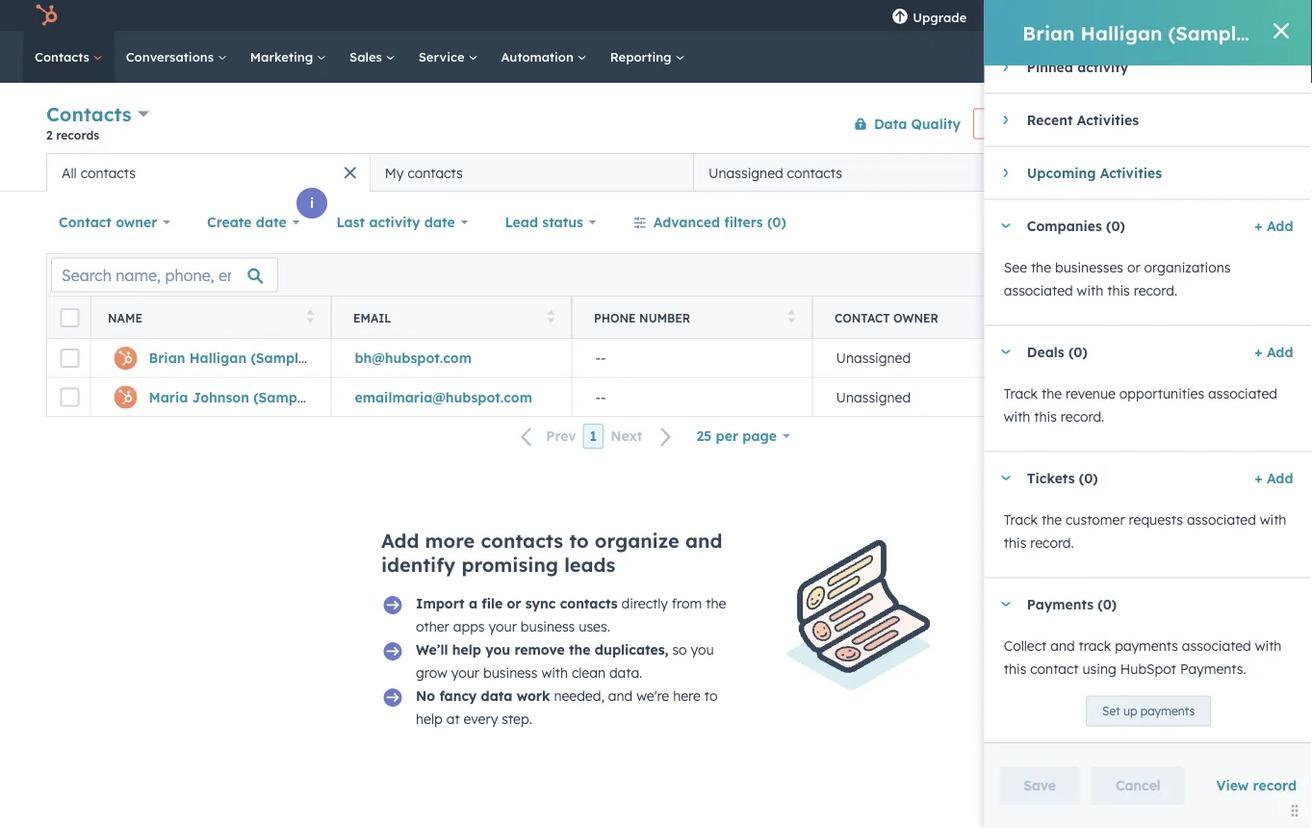 Task type: describe. For each thing, give the bounding box(es) containing it.
last
[[337, 214, 365, 231]]

add inside add more contacts to organize and identify promising leads
[[381, 529, 419, 553]]

add more contacts to organize and identify promising leads
[[381, 529, 723, 577]]

help inside the needed, and we're here to help at every step.
[[416, 711, 443, 728]]

associated for track the revenue opportunities associated with this record.
[[1208, 385, 1278, 401]]

activity for last
[[369, 214, 420, 231]]

contact) for bh@hubspot.com
[[311, 350, 369, 366]]

contacts button
[[46, 100, 149, 128]]

with for track the customer requests associated with this record.
[[1260, 511, 1287, 528]]

upgrade
[[913, 9, 967, 25]]

and for needed, and we're here to help at every step.
[[609, 688, 633, 705]]

clean
[[572, 665, 606, 681]]

contact owner button
[[46, 203, 183, 242]]

unassigned contacts
[[709, 164, 843, 181]]

needed,
[[554, 688, 605, 705]]

+ for track the customer requests associated with this record.
[[1255, 469, 1263, 486]]

pagination navigation
[[510, 424, 684, 449]]

contacts inside add more contacts to organize and identify promising leads
[[481, 529, 564, 553]]

this for customer
[[1004, 534, 1027, 551]]

see
[[1004, 258, 1027, 275]]

i for top i button
[[1068, 131, 1072, 148]]

businesses
[[1055, 258, 1124, 275]]

per
[[716, 428, 739, 445]]

service link
[[407, 31, 490, 83]]

activity for pinned
[[1077, 58, 1129, 75]]

unassigned button for bh@hubspot.com
[[813, 339, 1054, 378]]

unassigned contacts button
[[694, 153, 1018, 192]]

contact inside popup button
[[59, 214, 112, 231]]

1 horizontal spatial contact owner
[[835, 311, 939, 325]]

1 horizontal spatial help
[[453, 641, 481, 658]]

1 press to sort. image from the left
[[307, 310, 314, 323]]

-- down phone
[[596, 350, 606, 366]]

the for customer
[[1042, 511, 1062, 528]]

save button
[[1000, 767, 1081, 805]]

more
[[425, 529, 475, 553]]

hubspot link
[[23, 4, 72, 27]]

companies (0) button
[[985, 200, 1247, 252]]

caret image for payments (0)
[[1000, 602, 1012, 607]]

step.
[[502, 711, 533, 728]]

hubspot image
[[35, 4, 58, 27]]

export button
[[1094, 262, 1156, 288]]

this for revenue
[[1034, 408, 1057, 425]]

prev
[[546, 428, 577, 445]]

1 vertical spatial payments
[[1141, 704, 1195, 718]]

date inside popup button
[[425, 214, 455, 231]]

we'll help you remove the duplicates,
[[416, 641, 669, 658]]

(0) inside advanced filters (0) button
[[768, 214, 787, 231]]

1 horizontal spatial contact
[[835, 311, 891, 325]]

the for revenue
[[1042, 385, 1062, 401]]

we're
[[637, 688, 670, 705]]

other
[[416, 618, 450, 635]]

companies (0)
[[1027, 217, 1125, 234]]

no
[[416, 688, 435, 705]]

see the businesses or organizations associated with this record.
[[1004, 258, 1231, 298]]

lead status button
[[493, 203, 609, 242]]

contacts for unassigned contacts
[[788, 164, 843, 181]]

directly from the other apps your business uses.
[[416, 595, 727, 635]]

create date button
[[195, 203, 312, 242]]

to inside add more contacts to organize and identify promising leads
[[569, 529, 589, 553]]

calling icon button
[[987, 3, 1019, 28]]

0 vertical spatial contacts
[[35, 49, 93, 65]]

cancel
[[1116, 777, 1161, 794]]

john smith image
[[1180, 7, 1198, 24]]

view record
[[1217, 777, 1297, 794]]

help button
[[1068, 0, 1100, 31]]

lead status
[[505, 214, 584, 231]]

view
[[1090, 164, 1121, 181]]

last activity date button
[[324, 203, 481, 242]]

status
[[543, 214, 584, 231]]

using
[[1083, 660, 1117, 677]]

+ add button for see the businesses or organizations associated with this record.
[[1255, 214, 1294, 237]]

the inside "directly from the other apps your business uses."
[[706, 595, 727, 612]]

bh@hubspot.com link
[[355, 350, 472, 366]]

records
[[56, 128, 99, 142]]

marketplaces image
[[1035, 9, 1052, 26]]

sync
[[526, 595, 556, 612]]

import for import a file or sync contacts
[[416, 595, 465, 612]]

unassigned for bh@hubspot.com
[[837, 350, 911, 366]]

this inside see the businesses or organizations associated with this record.
[[1107, 281, 1130, 298]]

contacts banner
[[46, 99, 1267, 153]]

caret image for deals (0)
[[1000, 349, 1012, 354]]

primary
[[1076, 311, 1131, 325]]

your inside "directly from the other apps your business uses."
[[489, 618, 517, 635]]

import for import
[[1086, 117, 1125, 131]]

tickets (0)
[[1027, 470, 1098, 486]]

service
[[419, 49, 469, 65]]

promising
[[462, 553, 559, 577]]

all
[[62, 164, 77, 181]]

sales link
[[338, 31, 407, 83]]

upcoming
[[1027, 164, 1096, 181]]

import a file or sync contacts
[[416, 595, 618, 612]]

collect and track payments associated with this contact using hubspot payments.
[[1004, 637, 1282, 677]]

activities for upcoming activities
[[1100, 164, 1162, 181]]

so
[[673, 641, 687, 658]]

import button
[[1070, 108, 1141, 139]]

tickets (0) button
[[985, 452, 1247, 504]]

press to sort. element for phone number
[[788, 310, 796, 326]]

with for track the revenue opportunities associated with this record.
[[1004, 408, 1031, 425]]

automation link
[[490, 31, 599, 83]]

johnsmith button
[[1169, 0, 1288, 31]]

1
[[590, 428, 597, 445]]

the for businesses
[[1031, 258, 1051, 275]]

settings link
[[1104, 5, 1128, 26]]

page
[[743, 428, 777, 445]]

press to sort. image for phone number
[[788, 310, 796, 323]]

deals (0) button
[[985, 326, 1247, 378]]

bh@hubspot.com button
[[331, 339, 572, 378]]

0 vertical spatial i button
[[1055, 124, 1086, 155]]

recent activities
[[1027, 111, 1139, 128]]

no fancy data work
[[416, 688, 550, 705]]

maria johnson (sample contact) link
[[149, 389, 371, 406]]

cancel button
[[1092, 767, 1185, 805]]

opportunities
[[1120, 385, 1205, 401]]

track for track the customer requests associated with this record.
[[1004, 511, 1038, 528]]

apps
[[453, 618, 485, 635]]

the up clean
[[569, 641, 591, 658]]

unassigned for emailmaria@hubspot.com
[[837, 389, 911, 406]]

set up payments
[[1102, 704, 1195, 718]]

+ add for see the businesses or organizations associated with this record.
[[1255, 217, 1294, 234]]

customer
[[1066, 511, 1125, 528]]

Search name, phone, email addresses, or company search field
[[51, 258, 278, 292]]

reporting link
[[599, 31, 697, 83]]

1 vertical spatial i button
[[297, 188, 327, 219]]

calling icon image
[[994, 7, 1012, 25]]

notifications image
[[1140, 9, 1157, 26]]

caret image for tickets (0)
[[1000, 476, 1012, 480]]

(0) for payments (0)
[[1098, 596, 1117, 613]]

company
[[1134, 311, 1193, 325]]

so you grow your business with clean data.
[[416, 641, 714, 681]]

remove
[[515, 641, 565, 658]]

reporting
[[610, 49, 676, 65]]

payments.
[[1180, 660, 1247, 677]]

with inside see the businesses or organizations associated with this record.
[[1077, 281, 1104, 298]]

2
[[46, 128, 53, 142]]

caret image for upcoming
[[1003, 167, 1008, 178]]

upcoming activities
[[1027, 164, 1162, 181]]

unassigned button for emailmaria@hubspot.com
[[813, 378, 1054, 416]]



Task type: vqa. For each thing, say whether or not it's contained in the screenshot.
bottom NAVIGATION
no



Task type: locate. For each thing, give the bounding box(es) containing it.
+ add button for track the customer requests associated with this record.
[[1255, 466, 1294, 490]]

-- up the revenue
[[1077, 350, 1088, 366]]

track
[[1079, 637, 1111, 654]]

0 vertical spatial or
[[1127, 258, 1141, 275]]

the down tickets
[[1042, 511, 1062, 528]]

pinned
[[1027, 58, 1073, 75]]

1 track from the top
[[1004, 385, 1038, 401]]

(0) right the filters
[[768, 214, 787, 231]]

(0) inside deals (0) dropdown button
[[1069, 343, 1088, 360]]

1 vertical spatial business
[[484, 665, 538, 681]]

track the revenue opportunities associated with this record.
[[1004, 385, 1278, 425]]

identify
[[381, 553, 456, 577]]

(3/5)
[[1125, 164, 1159, 181]]

-- button up 25
[[572, 378, 813, 416]]

export
[[1107, 268, 1143, 282]]

this inside track the customer requests associated with this record.
[[1004, 534, 1027, 551]]

emailmaria@hubspot.com button
[[331, 378, 572, 416]]

record. up company
[[1134, 281, 1178, 298]]

email
[[353, 311, 392, 325]]

3 caret image from the top
[[1000, 602, 1012, 607]]

2 horizontal spatial and
[[1051, 637, 1075, 654]]

with inside the collect and track payments associated with this contact using hubspot payments.
[[1255, 637, 1282, 654]]

contacts inside popup button
[[46, 102, 132, 126]]

0 horizontal spatial halligan
[[190, 350, 247, 366]]

and for collect and track payments associated with this contact using hubspot payments.
[[1051, 637, 1075, 654]]

1 horizontal spatial halligan
[[1081, 21, 1163, 45]]

business inside so you grow your business with clean data.
[[484, 665, 538, 681]]

caret image for recent
[[1003, 114, 1008, 125]]

associated inside track the revenue opportunities associated with this record.
[[1208, 385, 1278, 401]]

view
[[1217, 777, 1250, 794]]

marketing
[[250, 49, 317, 65]]

your
[[489, 618, 517, 635], [451, 665, 480, 681]]

associated inside the collect and track payments associated with this contact using hubspot payments.
[[1182, 637, 1252, 654]]

1 vertical spatial and
[[1051, 637, 1075, 654]]

date down my contacts
[[425, 214, 455, 231]]

the inside see the businesses or organizations associated with this record.
[[1031, 258, 1051, 275]]

+
[[1255, 217, 1263, 234], [1255, 343, 1263, 360], [1255, 469, 1263, 486]]

record. inside see the businesses or organizations associated with this record.
[[1134, 281, 1178, 298]]

up
[[1124, 704, 1137, 718]]

1 vertical spatial i
[[310, 195, 314, 211]]

business up we'll help you remove the duplicates,
[[521, 618, 575, 635]]

-- button for emailmaria@hubspot.com
[[572, 378, 813, 416]]

we'll
[[416, 641, 448, 658]]

the inside track the customer requests associated with this record.
[[1042, 511, 1062, 528]]

1 press to sort. element from the left
[[307, 310, 314, 326]]

and down the data.
[[609, 688, 633, 705]]

contac
[[1254, 21, 1313, 45]]

track down tickets
[[1004, 511, 1038, 528]]

1 horizontal spatial brian
[[1023, 21, 1075, 45]]

contact owner inside popup button
[[59, 214, 157, 231]]

activities inside "dropdown button"
[[1100, 164, 1162, 181]]

quality
[[912, 115, 961, 132]]

your down "file"
[[489, 618, 517, 635]]

1 vertical spatial contact owner
[[835, 311, 939, 325]]

1 + add from the top
[[1255, 217, 1294, 234]]

menu containing johnsmith
[[879, 0, 1290, 31]]

the inside track the revenue opportunities associated with this record.
[[1042, 385, 1062, 401]]

activity inside "dropdown button"
[[1077, 58, 1129, 75]]

activity down the settings icon
[[1077, 58, 1129, 75]]

brian for brian halligan (sample contact)
[[149, 350, 185, 366]]

caret image for pinned
[[1003, 61, 1008, 72]]

to inside the needed, and we're here to help at every step.
[[705, 688, 718, 705]]

search image
[[1272, 50, 1286, 64]]

the right the "see"
[[1031, 258, 1051, 275]]

with for collect and track payments associated with this contact using hubspot payments.
[[1255, 637, 1282, 654]]

data
[[481, 688, 513, 705]]

to left 'organize'
[[569, 529, 589, 553]]

1 horizontal spatial i button
[[1055, 124, 1086, 155]]

directly
[[622, 595, 668, 612]]

bh@hubspot.com
[[355, 350, 472, 366]]

caret image down actions
[[1003, 167, 1008, 178]]

contacts down hubspot "link" on the top left
[[35, 49, 93, 65]]

(0) inside payments (0) dropdown button
[[1098, 596, 1117, 613]]

1 vertical spatial contact)
[[313, 389, 371, 406]]

+ add button for track the revenue opportunities associated with this record.
[[1255, 340, 1294, 363]]

emailmaria@hubspot.com link
[[355, 389, 533, 406]]

halligan for brian halligan (sample contact)
[[190, 350, 247, 366]]

add for track the revenue opportunities associated with this record.
[[1267, 343, 1294, 360]]

0 vertical spatial activities
[[1077, 111, 1139, 128]]

grow
[[416, 665, 448, 681]]

i button left last
[[297, 188, 327, 219]]

press to sort. element for email
[[548, 310, 555, 326]]

business
[[521, 618, 575, 635], [484, 665, 538, 681]]

emailmaria@hubspot.com
[[355, 389, 533, 406]]

0 vertical spatial payments
[[1115, 637, 1178, 654]]

uses.
[[579, 618, 611, 635]]

Search HubSpot search field
[[1042, 40, 1278, 73]]

activities for recent activities
[[1077, 111, 1139, 128]]

caret image inside deals (0) dropdown button
[[1000, 349, 1012, 354]]

1 horizontal spatial date
[[425, 214, 455, 231]]

this for track
[[1004, 660, 1027, 677]]

your inside so you grow your business with clean data.
[[451, 665, 480, 681]]

caret image up collect
[[1000, 602, 1012, 607]]

marketing link
[[239, 31, 338, 83]]

+ add for track the customer requests associated with this record.
[[1255, 469, 1294, 486]]

track inside track the revenue opportunities associated with this record.
[[1004, 385, 1038, 401]]

add for see the businesses or organizations associated with this record.
[[1267, 217, 1294, 234]]

with for so you grow your business with clean data.
[[542, 665, 568, 681]]

brian up pinned
[[1023, 21, 1075, 45]]

press to sort. element for contact owner
[[1029, 310, 1036, 326]]

-- button for bh@hubspot.com
[[572, 339, 813, 378]]

1 vertical spatial or
[[507, 595, 522, 612]]

1 vertical spatial halligan
[[190, 350, 247, 366]]

(0) up businesses
[[1106, 217, 1125, 234]]

edit columns button
[[1167, 262, 1262, 288]]

-- button down number
[[572, 339, 813, 378]]

0 horizontal spatial press to sort. image
[[307, 310, 314, 323]]

0 vertical spatial contact
[[59, 214, 112, 231]]

settings image
[[1107, 8, 1125, 26]]

i button up upcoming
[[1055, 124, 1086, 155]]

next button
[[604, 424, 684, 449]]

record. for tickets (0)
[[1030, 534, 1074, 551]]

2 vertical spatial and
[[609, 688, 633, 705]]

edit
[[1180, 268, 1201, 282]]

3 press to sort. element from the left
[[788, 310, 796, 326]]

record. inside track the customer requests associated with this record.
[[1030, 534, 1074, 551]]

0 vertical spatial + add
[[1255, 217, 1294, 234]]

associated right opportunities
[[1208, 385, 1278, 401]]

0 vertical spatial to
[[569, 529, 589, 553]]

0 vertical spatial activity
[[1077, 58, 1129, 75]]

-- down deals (0)
[[1077, 389, 1088, 406]]

2 -- button from the top
[[572, 378, 813, 416]]

halligan
[[1081, 21, 1163, 45], [190, 350, 247, 366]]

set
[[1102, 704, 1120, 718]]

(0) for deals (0)
[[1069, 343, 1088, 360]]

1 vertical spatial track
[[1004, 511, 1038, 528]]

(0) for tickets (0)
[[1079, 470, 1098, 486]]

0 horizontal spatial contact
[[59, 214, 112, 231]]

1 horizontal spatial owner
[[894, 311, 939, 325]]

2 press to sort. element from the left
[[548, 310, 555, 326]]

date inside popup button
[[256, 214, 287, 231]]

with inside track the revenue opportunities associated with this record.
[[1004, 408, 1031, 425]]

2 you from the left
[[691, 641, 714, 658]]

1 + from the top
[[1255, 217, 1263, 234]]

import up other
[[416, 595, 465, 612]]

menu item
[[981, 0, 985, 31]]

(0) up track
[[1098, 596, 1117, 613]]

1 unassigned button from the top
[[813, 339, 1054, 378]]

3 + add from the top
[[1255, 469, 1294, 486]]

contact) down bh@hubspot.com
[[313, 389, 371, 406]]

1 vertical spatial caret image
[[1000, 476, 1012, 480]]

duplicates,
[[595, 641, 669, 658]]

advanced
[[654, 214, 720, 231]]

0 vertical spatial brian
[[1023, 21, 1075, 45]]

associated for collect and track payments associated with this contact using hubspot payments.
[[1182, 637, 1252, 654]]

help down apps
[[453, 641, 481, 658]]

caret image inside pinned activity "dropdown button"
[[1003, 61, 1008, 72]]

and inside the needed, and we're here to help at every step.
[[609, 688, 633, 705]]

payments inside the collect and track payments associated with this contact using hubspot payments.
[[1115, 637, 1178, 654]]

(0) inside tickets (0) dropdown button
[[1079, 470, 1098, 486]]

edit columns
[[1180, 268, 1249, 282]]

0 vertical spatial (sample
[[1169, 21, 1248, 45]]

your up fancy
[[451, 665, 480, 681]]

1 vertical spatial brian
[[149, 350, 185, 366]]

2 records
[[46, 128, 99, 142]]

0 vertical spatial and
[[686, 529, 723, 553]]

activity inside popup button
[[369, 214, 420, 231]]

(0) right the deals
[[1069, 343, 1088, 360]]

associated right requests
[[1187, 511, 1256, 528]]

+ add for track the revenue opportunities associated with this record.
[[1255, 343, 1294, 360]]

caret image inside upcoming activities "dropdown button"
[[1003, 167, 1008, 178]]

help image
[[1075, 9, 1093, 26]]

contacts
[[81, 164, 136, 181], [408, 164, 463, 181], [788, 164, 843, 181], [481, 529, 564, 553], [560, 595, 618, 612]]

1 vertical spatial activity
[[369, 214, 420, 231]]

contacts for all contacts
[[81, 164, 136, 181]]

date right create
[[256, 214, 287, 231]]

associated down the "see"
[[1004, 281, 1073, 298]]

pinned activity
[[1027, 58, 1129, 75]]

and up contact
[[1051, 637, 1075, 654]]

1 date from the left
[[256, 214, 287, 231]]

1 horizontal spatial your
[[489, 618, 517, 635]]

track
[[1004, 385, 1038, 401], [1004, 511, 1038, 528]]

track the customer requests associated with this record.
[[1004, 511, 1287, 551]]

tickets
[[1027, 470, 1075, 486]]

brian
[[1023, 21, 1075, 45], [149, 350, 185, 366]]

payments up hubspot
[[1115, 637, 1178, 654]]

caret image inside tickets (0) dropdown button
[[1000, 476, 1012, 480]]

unassigned button
[[813, 339, 1054, 378], [813, 378, 1054, 416]]

brian for brian halligan (sample contac
[[1023, 21, 1075, 45]]

+ for track the revenue opportunities associated with this record.
[[1255, 343, 1263, 360]]

or inside see the businesses or organizations associated with this record.
[[1127, 258, 1141, 275]]

caret image left pinned
[[1003, 61, 1008, 72]]

2 vertical spatial (sample
[[253, 389, 309, 406]]

work
[[517, 688, 550, 705]]

2 + add button from the top
[[1255, 340, 1294, 363]]

associated for track the customer requests associated with this record.
[[1187, 511, 1256, 528]]

help
[[453, 641, 481, 658], [416, 711, 443, 728]]

0 vertical spatial import
[[1086, 117, 1125, 131]]

record. inside track the revenue opportunities associated with this record.
[[1061, 408, 1105, 425]]

caret image left the deals
[[1000, 349, 1012, 354]]

1 vertical spatial +
[[1255, 343, 1263, 360]]

1 vertical spatial contacts
[[46, 102, 132, 126]]

1 -- button from the top
[[572, 339, 813, 378]]

0 vertical spatial + add button
[[1255, 214, 1294, 237]]

halligan for brian halligan (sample contac
[[1081, 21, 1163, 45]]

0 horizontal spatial you
[[486, 641, 511, 658]]

contact
[[59, 214, 112, 231], [835, 311, 891, 325]]

add for track the customer requests associated with this record.
[[1267, 469, 1294, 486]]

and inside the collect and track payments associated with this contact using hubspot payments.
[[1051, 637, 1075, 654]]

caret image left tickets
[[1000, 476, 1012, 480]]

1 horizontal spatial press to sort. image
[[548, 310, 555, 323]]

business up data
[[484, 665, 538, 681]]

1 horizontal spatial import
[[1086, 117, 1125, 131]]

0 vertical spatial contact)
[[311, 350, 369, 366]]

you inside so you grow your business with clean data.
[[691, 641, 714, 658]]

0 horizontal spatial date
[[256, 214, 287, 231]]

2 vertical spatial caret image
[[1000, 602, 1012, 607]]

1 vertical spatial + add button
[[1255, 340, 1294, 363]]

with inside so you grow your business with clean data.
[[542, 665, 568, 681]]

1 vertical spatial unassigned
[[837, 350, 911, 366]]

press to sort. image for email
[[548, 310, 555, 323]]

caret image up the "see"
[[1000, 223, 1012, 228]]

columns
[[1204, 268, 1249, 282]]

0 horizontal spatial owner
[[116, 214, 157, 231]]

caret image
[[1000, 349, 1012, 354], [1000, 476, 1012, 480], [1000, 602, 1012, 607]]

advanced filters (0) button
[[621, 203, 799, 242]]

activities inside dropdown button
[[1077, 111, 1139, 128]]

3 + add button from the top
[[1255, 466, 1294, 490]]

2 caret image from the top
[[1000, 476, 1012, 480]]

(0) inside companies (0) dropdown button
[[1106, 217, 1125, 234]]

(sample for maria johnson (sample contact)
[[253, 389, 309, 406]]

associated inside track the customer requests associated with this record.
[[1187, 511, 1256, 528]]

1 vertical spatial your
[[451, 665, 480, 681]]

you right 'so'
[[691, 641, 714, 658]]

this inside track the revenue opportunities associated with this record.
[[1034, 408, 1057, 425]]

record. for deals (0)
[[1061, 408, 1105, 425]]

0 horizontal spatial to
[[569, 529, 589, 553]]

data
[[874, 115, 908, 132]]

1 + add button from the top
[[1255, 214, 1294, 237]]

0 horizontal spatial help
[[416, 711, 443, 728]]

1 vertical spatial contact
[[835, 311, 891, 325]]

2 date from the left
[[425, 214, 455, 231]]

1 horizontal spatial and
[[686, 529, 723, 553]]

-- up pagination navigation
[[596, 389, 606, 406]]

brian up maria
[[149, 350, 185, 366]]

0 horizontal spatial brian
[[149, 350, 185, 366]]

import up 'view'
[[1086, 117, 1125, 131]]

3 + from the top
[[1255, 469, 1263, 486]]

0 horizontal spatial activity
[[369, 214, 420, 231]]

with inside track the customer requests associated with this record.
[[1260, 511, 1287, 528]]

contact) for emailmaria@hubspot.com
[[313, 389, 371, 406]]

(sample for brian halligan (sample contac
[[1169, 21, 1248, 45]]

deals
[[1027, 343, 1064, 360]]

0 horizontal spatial and
[[609, 688, 633, 705]]

1 horizontal spatial i
[[1068, 131, 1072, 148]]

2 horizontal spatial press to sort. image
[[788, 310, 796, 323]]

caret image inside recent activities dropdown button
[[1003, 114, 1008, 125]]

2 vertical spatial record.
[[1030, 534, 1074, 551]]

2 unassigned button from the top
[[813, 378, 1054, 416]]

payments right the up
[[1141, 704, 1195, 718]]

1 caret image from the top
[[1000, 349, 1012, 354]]

0 vertical spatial track
[[1004, 385, 1038, 401]]

track for track the revenue opportunities associated with this record.
[[1004, 385, 1038, 401]]

2 press to sort. image from the left
[[548, 310, 555, 323]]

contacts up 'records'
[[46, 102, 132, 126]]

+ add
[[1255, 217, 1294, 234], [1255, 343, 1294, 360], [1255, 469, 1294, 486]]

to right the here
[[705, 688, 718, 705]]

1 vertical spatial help
[[416, 711, 443, 728]]

0 horizontal spatial contact owner
[[59, 214, 157, 231]]

actions
[[990, 117, 1030, 131]]

1 vertical spatial import
[[416, 595, 465, 612]]

1 vertical spatial (sample
[[251, 350, 306, 366]]

1 horizontal spatial or
[[1127, 258, 1141, 275]]

every
[[464, 711, 498, 728]]

the left the revenue
[[1042, 385, 1062, 401]]

1 vertical spatial activities
[[1100, 164, 1162, 181]]

1 horizontal spatial you
[[691, 641, 714, 658]]

1 vertical spatial record.
[[1061, 408, 1105, 425]]

2 + add from the top
[[1255, 343, 1294, 360]]

contact owner
[[59, 214, 157, 231], [835, 311, 939, 325]]

import inside import button
[[1086, 117, 1125, 131]]

activity right last
[[369, 214, 420, 231]]

or right businesses
[[1127, 258, 1141, 275]]

record. down customer
[[1030, 534, 1074, 551]]

here
[[673, 688, 701, 705]]

hubspot
[[1120, 660, 1177, 677]]

0 horizontal spatial i
[[310, 195, 314, 211]]

0 horizontal spatial or
[[507, 595, 522, 612]]

contacts link
[[23, 31, 114, 83]]

0 vertical spatial record.
[[1134, 281, 1178, 298]]

business inside "directly from the other apps your business uses."
[[521, 618, 575, 635]]

(0) for companies (0)
[[1106, 217, 1125, 234]]

+ for see the businesses or organizations associated with this record.
[[1255, 217, 1263, 234]]

unassigned inside unassigned contacts button
[[709, 164, 784, 181]]

0 horizontal spatial i button
[[297, 188, 327, 219]]

needed, and we're here to help at every step.
[[416, 688, 718, 728]]

collect
[[1004, 637, 1047, 654]]

(sample for brian halligan (sample contact)
[[251, 350, 306, 366]]

menu
[[879, 0, 1290, 31]]

you left remove
[[486, 641, 511, 658]]

primary company column header
[[1054, 297, 1295, 339]]

contacts inside button
[[408, 164, 463, 181]]

caret image left the recent
[[1003, 114, 1008, 125]]

or for sync
[[507, 595, 522, 612]]

and inside add more contacts to organize and identify promising leads
[[686, 529, 723, 553]]

the right the from
[[706, 595, 727, 612]]

caret image for companies
[[1000, 223, 1012, 228]]

3 press to sort. image from the left
[[788, 310, 796, 323]]

1 vertical spatial owner
[[894, 311, 939, 325]]

all contacts button
[[46, 153, 370, 192]]

2 vertical spatial + add
[[1255, 469, 1294, 486]]

0 vertical spatial i
[[1068, 131, 1072, 148]]

0 vertical spatial caret image
[[1000, 349, 1012, 354]]

0 vertical spatial your
[[489, 618, 517, 635]]

this inside the collect and track payments associated with this contact using hubspot payments.
[[1004, 660, 1027, 677]]

record. down the revenue
[[1061, 408, 1105, 425]]

and up the from
[[686, 529, 723, 553]]

25
[[697, 428, 712, 445]]

press to sort. element
[[307, 310, 314, 326], [548, 310, 555, 326], [788, 310, 796, 326], [1029, 310, 1036, 326]]

contact) down email at the left of the page
[[311, 350, 369, 366]]

0 vertical spatial halligan
[[1081, 21, 1163, 45]]

fancy
[[440, 688, 477, 705]]

1 vertical spatial + add
[[1255, 343, 1294, 360]]

(0) right tickets
[[1079, 470, 1098, 486]]

companies
[[1027, 217, 1102, 234]]

associated inside see the businesses or organizations associated with this record.
[[1004, 281, 1073, 298]]

track down the deals
[[1004, 385, 1038, 401]]

1 horizontal spatial to
[[705, 688, 718, 705]]

payments
[[1027, 596, 1094, 613]]

close image
[[1274, 23, 1290, 39]]

or right "file"
[[507, 595, 522, 612]]

caret image inside companies (0) dropdown button
[[1000, 223, 1012, 228]]

deals (0)
[[1027, 343, 1088, 360]]

contacts
[[35, 49, 93, 65], [46, 102, 132, 126]]

press to sort. image
[[307, 310, 314, 323], [548, 310, 555, 323], [788, 310, 796, 323]]

owner inside popup button
[[116, 214, 157, 231]]

0 vertical spatial contact owner
[[59, 214, 157, 231]]

caret image
[[1003, 61, 1008, 72], [1003, 114, 1008, 125], [1003, 167, 1008, 178], [1000, 223, 1012, 228]]

primary company
[[1076, 311, 1193, 325]]

1 vertical spatial to
[[705, 688, 718, 705]]

record
[[1254, 777, 1297, 794]]

-
[[596, 350, 601, 366], [601, 350, 606, 366], [1077, 350, 1083, 366], [1083, 350, 1088, 366], [596, 389, 601, 406], [601, 389, 606, 406], [1077, 389, 1083, 406], [1083, 389, 1088, 406]]

i for bottom i button
[[310, 195, 314, 211]]

pinned activity button
[[985, 41, 1294, 93]]

0 vertical spatial owner
[[116, 214, 157, 231]]

0 horizontal spatial your
[[451, 665, 480, 681]]

a
[[469, 595, 478, 612]]

the
[[1031, 258, 1051, 275], [1042, 385, 1062, 401], [1042, 511, 1062, 528], [706, 595, 727, 612], [569, 641, 591, 658]]

0 vertical spatial +
[[1255, 217, 1263, 234]]

upgrade image
[[892, 9, 909, 26]]

0 vertical spatial business
[[521, 618, 575, 635]]

name
[[108, 311, 142, 325]]

payments (0) button
[[985, 578, 1286, 630]]

2 track from the top
[[1004, 511, 1038, 528]]

help down no
[[416, 711, 443, 728]]

contacts inside button
[[81, 164, 136, 181]]

or for organizations
[[1127, 258, 1141, 275]]

add inside popup button
[[1059, 164, 1086, 181]]

track inside track the customer requests associated with this record.
[[1004, 511, 1038, 528]]

contacts for my contacts
[[408, 164, 463, 181]]

you
[[486, 641, 511, 658], [691, 641, 714, 658]]

caret image inside payments (0) dropdown button
[[1000, 602, 1012, 607]]

2 vertical spatial +
[[1255, 469, 1263, 486]]

1 you from the left
[[486, 641, 511, 658]]

1 horizontal spatial activity
[[1077, 58, 1129, 75]]

0 vertical spatial unassigned
[[709, 164, 784, 181]]

0 vertical spatial help
[[453, 641, 481, 658]]

data quality button
[[842, 105, 962, 143]]

2 vertical spatial + add button
[[1255, 466, 1294, 490]]

2 + from the top
[[1255, 343, 1263, 360]]

associated up payments.
[[1182, 637, 1252, 654]]

0 horizontal spatial import
[[416, 595, 465, 612]]

from
[[672, 595, 702, 612]]

automation
[[501, 49, 578, 65]]

4 press to sort. element from the left
[[1029, 310, 1036, 326]]

contacts inside button
[[788, 164, 843, 181]]

2 vertical spatial unassigned
[[837, 389, 911, 406]]



